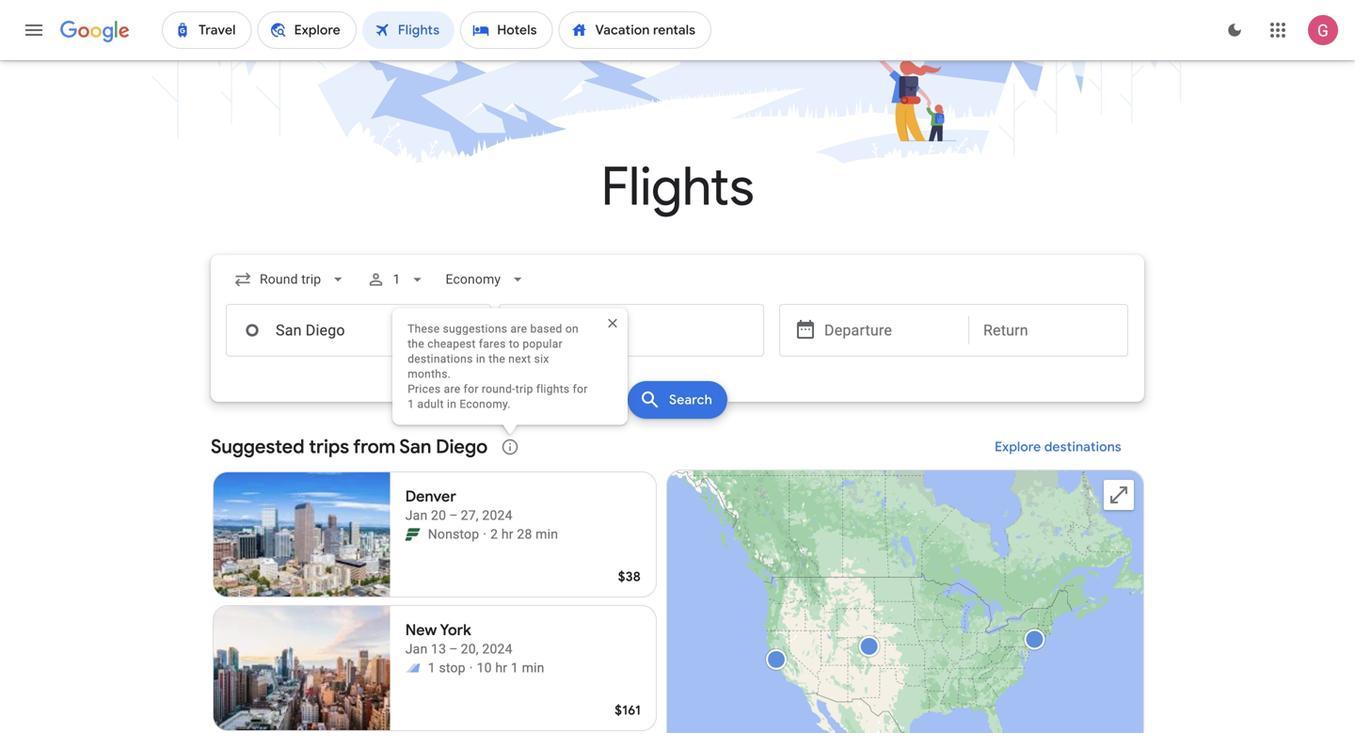 Task type: locate. For each thing, give the bounding box(es) containing it.
new
[[405, 621, 437, 640]]

 image
[[483, 525, 487, 544]]

1 button
[[359, 257, 434, 302]]

for
[[464, 383, 479, 396], [573, 383, 588, 396]]

hr right 10
[[496, 660, 508, 676]]

0 horizontal spatial destinations
[[408, 353, 473, 366]]

2 hr 28 min
[[491, 527, 558, 542]]

flights
[[536, 383, 570, 396]]

destinations right explore at the bottom of the page
[[1045, 439, 1122, 456]]

these
[[408, 323, 440, 336]]

28
[[517, 527, 532, 542]]

2024 up 10
[[482, 642, 513, 657]]

1 stop
[[428, 660, 466, 676]]

explore destinations button
[[973, 425, 1145, 470]]

1 vertical spatial in
[[447, 398, 457, 411]]

jan up frontier and spirit image on the bottom left
[[405, 642, 428, 657]]

new york jan 13 – 20, 2024
[[405, 621, 513, 657]]

1 horizontal spatial the
[[489, 353, 506, 366]]

0 vertical spatial the
[[408, 338, 425, 351]]

161 US dollars text field
[[615, 702, 641, 719]]

york
[[440, 621, 471, 640]]

20 – 27,
[[431, 508, 479, 523]]

six
[[534, 353, 549, 366]]

destinations
[[408, 353, 473, 366], [1045, 439, 1122, 456]]

the down fares on the top left
[[489, 353, 506, 366]]

1 inside popup button
[[393, 272, 400, 287]]

None field
[[226, 263, 355, 297], [438, 263, 535, 297], [226, 263, 355, 297], [438, 263, 535, 297]]

0 horizontal spatial are
[[444, 383, 461, 396]]

0 vertical spatial hr
[[502, 527, 514, 542]]

$161
[[615, 702, 641, 719]]

2024 up 2
[[482, 508, 513, 523]]

1 2024 from the top
[[482, 508, 513, 523]]

1 vertical spatial are
[[444, 383, 461, 396]]

1 jan from the top
[[405, 508, 428, 523]]

1 horizontal spatial for
[[573, 383, 588, 396]]

jan up frontier icon
[[405, 508, 428, 523]]

0 horizontal spatial for
[[464, 383, 479, 396]]

based
[[530, 323, 563, 336]]

1 vertical spatial destinations
[[1045, 439, 1122, 456]]

 image
[[470, 659, 473, 678]]

are up adult
[[444, 383, 461, 396]]

1 for from the left
[[464, 383, 479, 396]]

main menu image
[[23, 19, 45, 41]]

2024
[[482, 508, 513, 523], [482, 642, 513, 657]]

in down fares on the top left
[[476, 353, 486, 366]]

0 vertical spatial jan
[[405, 508, 428, 523]]

hr right 2
[[502, 527, 514, 542]]

popular
[[523, 338, 563, 351]]

search button
[[628, 381, 728, 419]]

0 vertical spatial in
[[476, 353, 486, 366]]

round-
[[482, 383, 516, 396]]

1 vertical spatial hr
[[496, 660, 508, 676]]

these suggestions are based on the cheapest fares to popular destinations in the next six months. prices are for round-trip flights for 1 adult in economy.
[[408, 323, 588, 411]]

months.
[[408, 368, 451, 381]]

destinations up months.
[[408, 353, 473, 366]]

are
[[511, 323, 527, 336], [444, 383, 461, 396]]

suggested
[[211, 435, 305, 459]]

hr
[[502, 527, 514, 542], [496, 660, 508, 676]]

jan inside denver jan 20 – 27, 2024
[[405, 508, 428, 523]]

the down the these
[[408, 338, 425, 351]]

in right adult
[[447, 398, 457, 411]]

1
[[393, 272, 400, 287], [408, 398, 414, 411], [428, 660, 436, 676], [511, 660, 519, 676]]

trip
[[516, 383, 533, 396]]

None text field
[[226, 304, 491, 357]]

min
[[536, 527, 558, 542], [522, 660, 545, 676]]

min right 28
[[536, 527, 558, 542]]

change appearance image
[[1213, 8, 1258, 53]]

swap origin and destination. image
[[484, 319, 506, 342]]

trips
[[309, 435, 349, 459]]

are up to
[[511, 323, 527, 336]]

2 jan from the top
[[405, 642, 428, 657]]

0 vertical spatial 2024
[[482, 508, 513, 523]]

for right flights
[[573, 383, 588, 396]]

close dialog image
[[590, 301, 636, 346]]

jan
[[405, 508, 428, 523], [405, 642, 428, 657]]

1 vertical spatial min
[[522, 660, 545, 676]]

for up economy.
[[464, 383, 479, 396]]

in
[[476, 353, 486, 366], [447, 398, 457, 411]]

suggested trips from san diego region
[[211, 425, 1145, 733]]

the
[[408, 338, 425, 351], [489, 353, 506, 366]]

2 for from the left
[[573, 383, 588, 396]]

1 vertical spatial jan
[[405, 642, 428, 657]]

min right 10
[[522, 660, 545, 676]]

frontier image
[[405, 527, 421, 542]]

0 vertical spatial destinations
[[408, 353, 473, 366]]

2 2024 from the top
[[482, 642, 513, 657]]

1 vertical spatial 2024
[[482, 642, 513, 657]]

fares
[[479, 338, 506, 351]]

0 vertical spatial are
[[511, 323, 527, 336]]

0 vertical spatial min
[[536, 527, 558, 542]]

0 horizontal spatial the
[[408, 338, 425, 351]]

1 horizontal spatial are
[[511, 323, 527, 336]]

1 horizontal spatial destinations
[[1045, 439, 1122, 456]]

2
[[491, 527, 498, 542]]

explore destinations
[[995, 439, 1122, 456]]



Task type: describe. For each thing, give the bounding box(es) containing it.
10 hr 1 min
[[477, 660, 545, 676]]

from
[[353, 435, 396, 459]]

Departure text field
[[825, 305, 955, 356]]

suggestions
[[443, 323, 508, 336]]

38 US dollars text field
[[618, 569, 641, 586]]

nonstop
[[428, 527, 479, 542]]

san
[[400, 435, 432, 459]]

2024 inside new york jan 13 – 20, 2024
[[482, 642, 513, 657]]

explore
[[995, 439, 1042, 456]]

denver
[[405, 487, 456, 506]]

search
[[669, 392, 713, 409]]

1 inside these suggestions are based on the cheapest fares to popular destinations in the next six months. prices are for round-trip flights for 1 adult in economy.
[[408, 398, 414, 411]]

adult
[[418, 398, 444, 411]]

13 – 20,
[[431, 642, 479, 657]]

diego
[[436, 435, 488, 459]]

economy.
[[460, 398, 511, 411]]

Flight search field
[[196, 255, 1160, 425]]

2024 inside denver jan 20 – 27, 2024
[[482, 508, 513, 523]]

to
[[509, 338, 520, 351]]

min for denver
[[536, 527, 558, 542]]

hr for new york
[[496, 660, 508, 676]]

1 horizontal spatial in
[[476, 353, 486, 366]]

0 horizontal spatial in
[[447, 398, 457, 411]]

next
[[509, 353, 531, 366]]

$38
[[618, 569, 641, 586]]

1 vertical spatial the
[[489, 353, 506, 366]]

frontier and spirit image
[[405, 661, 421, 676]]

min for new york
[[522, 660, 545, 676]]

Return text field
[[984, 305, 1114, 356]]

on
[[566, 323, 579, 336]]

suggested trips from san diego
[[211, 435, 488, 459]]

denver jan 20 – 27, 2024
[[405, 487, 513, 523]]

jan inside new york jan 13 – 20, 2024
[[405, 642, 428, 657]]

destinations inside these suggestions are based on the cheapest fares to popular destinations in the next six months. prices are for round-trip flights for 1 adult in economy.
[[408, 353, 473, 366]]

hr for denver
[[502, 527, 514, 542]]

prices
[[408, 383, 441, 396]]

stop
[[439, 660, 466, 676]]

cheapest
[[428, 338, 476, 351]]

destinations inside button
[[1045, 439, 1122, 456]]

flights
[[601, 154, 754, 221]]

10
[[477, 660, 492, 676]]



Task type: vqa. For each thing, say whether or not it's contained in the screenshot.
second the Nonstop flight. ELEMENT from the bottom of the page
no



